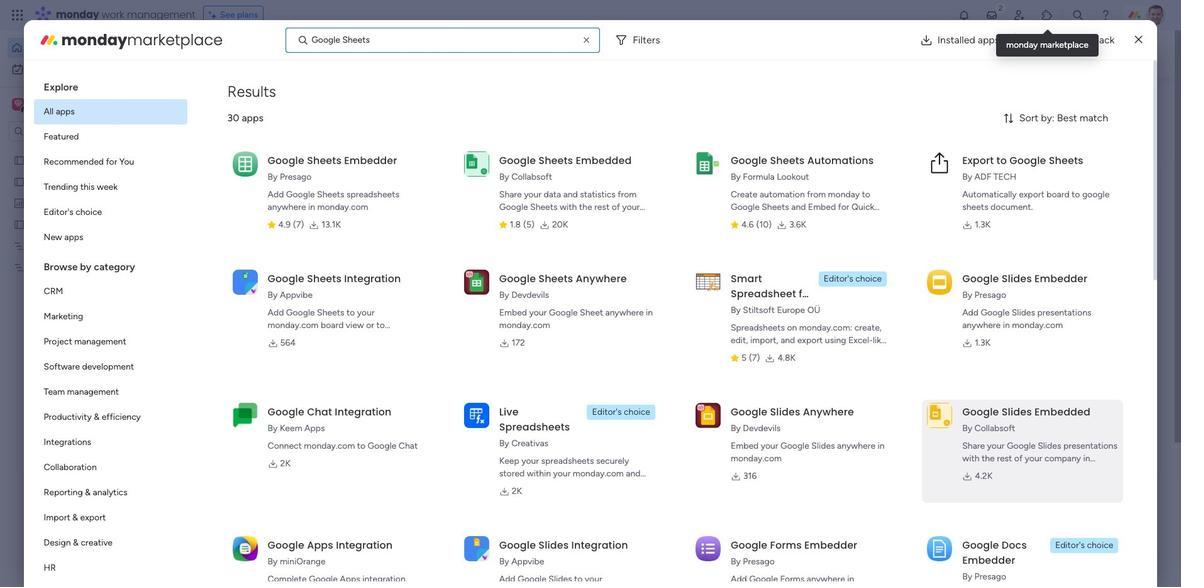 Task type: describe. For each thing, give the bounding box(es) containing it.
v2 user feedback image
[[947, 47, 956, 61]]

component image
[[248, 404, 259, 415]]

circle o image
[[955, 150, 963, 160]]

help image
[[1100, 9, 1113, 21]]

2 image
[[996, 1, 1007, 15]]

Search in workspace field
[[26, 124, 105, 139]]

1 workspace image from the left
[[12, 98, 25, 111]]

update feed image
[[986, 9, 999, 21]]

2 heading from the top
[[34, 250, 187, 279]]

circle o image
[[955, 166, 963, 176]]

help center element
[[936, 519, 1125, 569]]

public board image
[[13, 154, 25, 166]]

close recently visited image
[[232, 103, 247, 118]]

v2 bolt switch image
[[1045, 47, 1052, 61]]

workspace selection element
[[12, 97, 105, 113]]

select product image
[[11, 9, 24, 21]]

search everything image
[[1072, 9, 1085, 21]]



Task type: locate. For each thing, give the bounding box(es) containing it.
1 vertical spatial terry turtle image
[[262, 563, 287, 588]]

0 horizontal spatial terry turtle image
[[262, 563, 287, 588]]

heading
[[34, 70, 187, 99], [34, 250, 187, 279]]

public board image inside quick search results list box
[[248, 230, 262, 244]]

2 workspace image from the left
[[14, 98, 23, 111]]

public dashboard image
[[13, 197, 25, 209]]

terry turtle image
[[1147, 5, 1167, 25], [262, 563, 287, 588]]

invite members image
[[1014, 9, 1026, 21]]

see plans image
[[209, 8, 220, 22]]

terry turtle image right help icon
[[1147, 5, 1167, 25]]

public board image
[[13, 176, 25, 188], [13, 218, 25, 230], [248, 230, 262, 244]]

notifications image
[[958, 9, 971, 21]]

0 vertical spatial heading
[[34, 70, 187, 99]]

monday marketplace image
[[39, 30, 59, 50]]

1 heading from the top
[[34, 70, 187, 99]]

app logo image
[[233, 151, 258, 177], [464, 151, 489, 177], [696, 151, 721, 177], [928, 151, 953, 177], [233, 270, 258, 295], [464, 270, 489, 295], [696, 270, 721, 295], [928, 270, 953, 295], [233, 403, 258, 428], [464, 403, 489, 428], [696, 403, 721, 428], [928, 403, 953, 428], [233, 537, 258, 562], [696, 537, 721, 562], [928, 537, 953, 562], [464, 537, 489, 562]]

monday marketplace image
[[1041, 9, 1054, 21]]

list box
[[34, 70, 187, 588], [0, 147, 160, 448]]

templates image image
[[948, 253, 1114, 340]]

workspace image
[[12, 98, 25, 111], [14, 98, 23, 111]]

1 horizontal spatial terry turtle image
[[1147, 5, 1167, 25]]

getting started element
[[936, 459, 1125, 509]]

1 vertical spatial heading
[[34, 250, 187, 279]]

option
[[8, 38, 153, 58], [8, 59, 153, 79], [34, 99, 187, 125], [34, 125, 187, 150], [0, 149, 160, 151], [34, 150, 187, 175], [34, 175, 187, 200], [34, 200, 187, 225], [34, 225, 187, 250], [34, 279, 187, 305], [34, 305, 187, 330], [34, 330, 187, 355], [34, 355, 187, 380], [34, 380, 187, 405], [34, 405, 187, 430], [34, 430, 187, 456], [34, 456, 187, 481], [34, 481, 187, 506], [34, 506, 187, 531], [34, 531, 187, 556], [34, 556, 187, 581]]

terry turtle image down terry turtle image
[[262, 563, 287, 588]]

dapulse x slim image
[[1135, 32, 1143, 48]]

quick search results list box
[[232, 118, 906, 439]]

terry turtle image
[[262, 517, 287, 542]]

0 vertical spatial terry turtle image
[[1147, 5, 1167, 25]]



Task type: vqa. For each thing, say whether or not it's contained in the screenshot.
circle o Icon
yes



